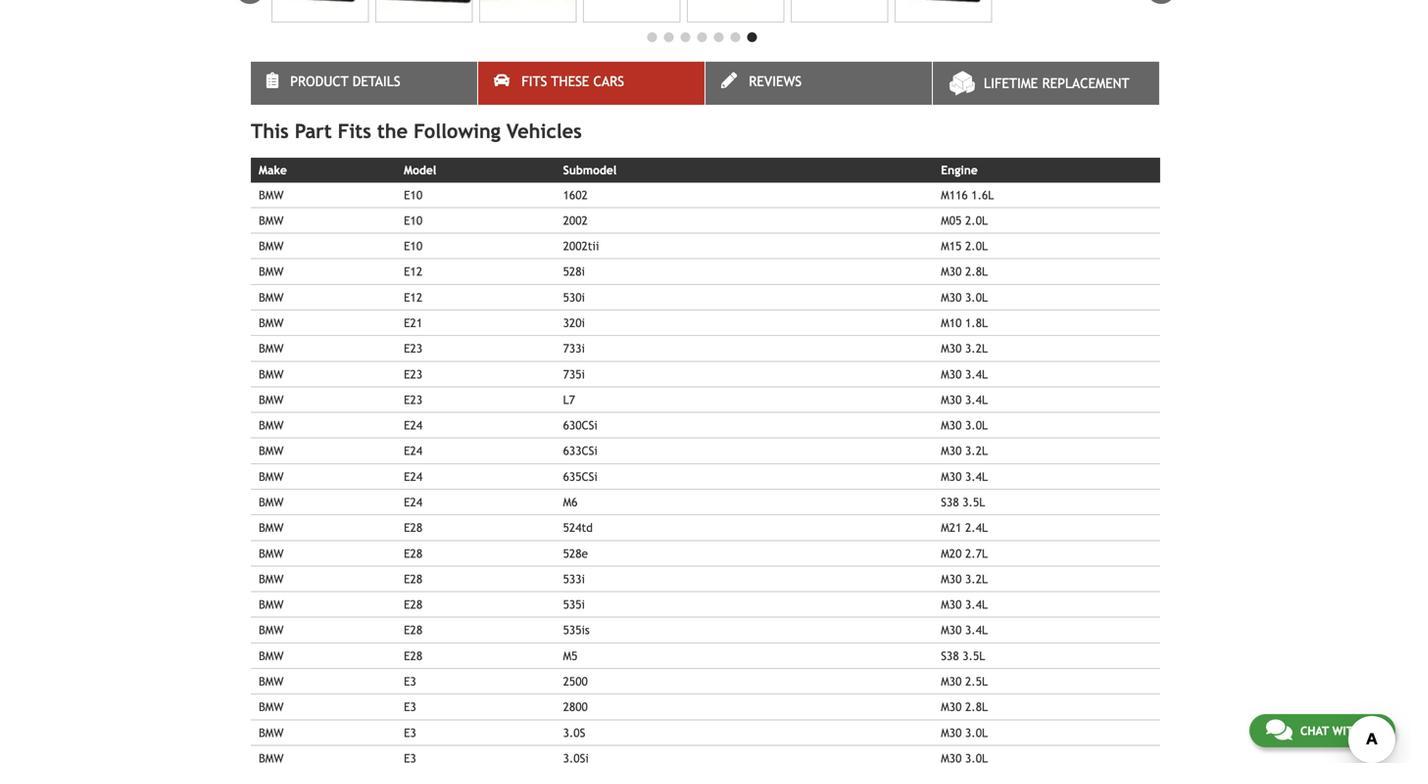 Task type: locate. For each thing, give the bounding box(es) containing it.
3 e28 from the top
[[404, 572, 423, 586]]

1 m30 3.0l from the top
[[941, 291, 988, 304]]

4 es#196057 - 82120010404 - "///m" license plate frame - black - black stainless finish with the ///m logo - genuine bmw - bmw image from the left
[[583, 0, 681, 23]]

2 m30 3.4l from the top
[[941, 393, 988, 407]]

m21 2.4l
[[941, 521, 988, 535]]

13 m30 from the top
[[941, 701, 962, 714]]

2.0l
[[966, 214, 988, 227], [966, 239, 988, 253]]

1 bmw from the top
[[259, 188, 284, 202]]

0 vertical spatial 2.8l
[[966, 265, 988, 279]]

m30 for 2800
[[941, 701, 962, 714]]

bmw for 535i
[[259, 598, 284, 612]]

m30 3.2l for 533i
[[941, 572, 988, 586]]

3 e10 from the top
[[404, 239, 423, 253]]

2 m30 from the top
[[941, 291, 962, 304]]

reviews
[[749, 74, 802, 89]]

2 m30 2.8l from the top
[[941, 701, 988, 714]]

e12
[[404, 265, 423, 279], [404, 291, 423, 304]]

16 bmw from the top
[[259, 572, 284, 586]]

2 vertical spatial m30 3.2l
[[941, 572, 988, 586]]

m30 for 535i
[[941, 598, 962, 612]]

m30 for 635csi
[[941, 470, 962, 484]]

3.5l
[[963, 496, 986, 509], [963, 649, 986, 663]]

2.8l down m15 2.0l
[[966, 265, 988, 279]]

s38 3.5l for m5
[[941, 649, 986, 663]]

lifetime
[[984, 76, 1038, 91]]

3 m30 3.2l from the top
[[941, 572, 988, 586]]

2 3.5l from the top
[[963, 649, 986, 663]]

bmw for 528e
[[259, 547, 284, 561]]

1 e12 from the top
[[404, 265, 423, 279]]

0 vertical spatial e12
[[404, 265, 423, 279]]

m30 2.8l down m30 2.5l
[[941, 701, 988, 714]]

3.2l down 2.7l
[[966, 572, 988, 586]]

3.0l for 530i
[[966, 291, 988, 304]]

0 vertical spatial m30 3.2l
[[941, 342, 988, 356]]

1 3.0l from the top
[[966, 291, 988, 304]]

3.0l
[[966, 291, 988, 304], [966, 419, 988, 432], [966, 726, 988, 740]]

5 e28 from the top
[[404, 624, 423, 637]]

5 es#196057 - 82120010404 - "///m" license plate frame - black - black stainless finish with the ///m logo - genuine bmw - bmw image from the left
[[687, 0, 785, 23]]

2 2.0l from the top
[[966, 239, 988, 253]]

4 e28 from the top
[[404, 598, 423, 612]]

bmw for 524td
[[259, 521, 284, 535]]

s38
[[941, 496, 959, 509], [941, 649, 959, 663]]

1 vertical spatial 2.0l
[[966, 239, 988, 253]]

s38 3.5l
[[941, 496, 986, 509], [941, 649, 986, 663]]

fits
[[522, 74, 547, 89], [338, 120, 371, 143]]

2 2.8l from the top
[[966, 701, 988, 714]]

0 vertical spatial 3.5l
[[963, 496, 986, 509]]

e28 for 535is
[[404, 624, 423, 637]]

e3 for 2800
[[404, 701, 416, 714]]

1 vertical spatial m30 2.8l
[[941, 701, 988, 714]]

2 e23 from the top
[[404, 367, 423, 381]]

8 bmw from the top
[[259, 367, 284, 381]]

3.4l for 535i
[[966, 598, 988, 612]]

e24
[[404, 419, 423, 432], [404, 444, 423, 458], [404, 470, 423, 484], [404, 496, 423, 509]]

1 vertical spatial 3.5l
[[963, 649, 986, 663]]

m30 3.2l
[[941, 342, 988, 356], [941, 444, 988, 458], [941, 572, 988, 586]]

this
[[251, 120, 289, 143]]

m21
[[941, 521, 962, 535]]

2 e12 from the top
[[404, 291, 423, 304]]

1 e28 from the top
[[404, 521, 423, 535]]

1 e3 from the top
[[404, 675, 416, 689]]

2 e24 from the top
[[404, 444, 423, 458]]

2 3.4l from the top
[[966, 393, 988, 407]]

m30 for 2500
[[941, 675, 962, 689]]

6 e28 from the top
[[404, 649, 423, 663]]

1 s38 3.5l from the top
[[941, 496, 986, 509]]

12 m30 from the top
[[941, 675, 962, 689]]

22 bmw from the top
[[259, 726, 284, 740]]

1 m30 3.2l from the top
[[941, 342, 988, 356]]

6 m30 from the top
[[941, 419, 962, 432]]

reviews link
[[706, 62, 932, 105]]

6 bmw from the top
[[259, 316, 284, 330]]

3 e24 from the top
[[404, 470, 423, 484]]

535is
[[563, 624, 590, 637]]

3.5l up 2.4l
[[963, 496, 986, 509]]

14 m30 from the top
[[941, 726, 962, 740]]

13 bmw from the top
[[259, 496, 284, 509]]

0 horizontal spatial fits
[[338, 120, 371, 143]]

0 vertical spatial e23
[[404, 342, 423, 356]]

0 vertical spatial e3
[[404, 675, 416, 689]]

2 vertical spatial e3
[[404, 726, 416, 740]]

3 m30 3.0l from the top
[[941, 726, 988, 740]]

m116 1.6l
[[941, 188, 994, 202]]

0 vertical spatial 3.2l
[[966, 342, 988, 356]]

0 vertical spatial e10
[[404, 188, 423, 202]]

2 s38 from the top
[[941, 649, 959, 663]]

9 bmw from the top
[[259, 393, 284, 407]]

1 m30 3.4l from the top
[[941, 367, 988, 381]]

m30 for 733i
[[941, 342, 962, 356]]

m30 3.0l
[[941, 291, 988, 304], [941, 419, 988, 432], [941, 726, 988, 740]]

1 vertical spatial fits
[[338, 120, 371, 143]]

model
[[404, 163, 437, 177]]

1 3.2l from the top
[[966, 342, 988, 356]]

s38 for m5
[[941, 649, 959, 663]]

s38 3.5l up m21 2.4l
[[941, 496, 986, 509]]

m30 3.4l for 635csi
[[941, 470, 988, 484]]

e28
[[404, 521, 423, 535], [404, 547, 423, 561], [404, 572, 423, 586], [404, 598, 423, 612], [404, 624, 423, 637], [404, 649, 423, 663]]

1 e23 from the top
[[404, 342, 423, 356]]

1 vertical spatial 2.8l
[[966, 701, 988, 714]]

2 vertical spatial 3.0l
[[966, 726, 988, 740]]

3.2l down "1.8l" on the top of page
[[966, 342, 988, 356]]

3.0l for 3.0s
[[966, 726, 988, 740]]

2 vertical spatial m30 3.0l
[[941, 726, 988, 740]]

2 vertical spatial e10
[[404, 239, 423, 253]]

m30 for 533i
[[941, 572, 962, 586]]

0 vertical spatial 3.0l
[[966, 291, 988, 304]]

s38 up m30 2.5l
[[941, 649, 959, 663]]

m30 2.8l down m15 2.0l
[[941, 265, 988, 279]]

2 m30 3.0l from the top
[[941, 419, 988, 432]]

1 e10 from the top
[[404, 188, 423, 202]]

4 bmw from the top
[[259, 265, 284, 279]]

bmw for m5
[[259, 649, 284, 663]]

bmw for 2002
[[259, 214, 284, 227]]

733i
[[563, 342, 585, 356]]

15 bmw from the top
[[259, 547, 284, 561]]

cars
[[594, 74, 625, 89]]

bmw
[[259, 188, 284, 202], [259, 214, 284, 227], [259, 239, 284, 253], [259, 265, 284, 279], [259, 291, 284, 304], [259, 316, 284, 330], [259, 342, 284, 356], [259, 367, 284, 381], [259, 393, 284, 407], [259, 419, 284, 432], [259, 444, 284, 458], [259, 470, 284, 484], [259, 496, 284, 509], [259, 521, 284, 535], [259, 547, 284, 561], [259, 572, 284, 586], [259, 598, 284, 612], [259, 624, 284, 637], [259, 649, 284, 663], [259, 675, 284, 689], [259, 701, 284, 714], [259, 726, 284, 740]]

m30 3.2l down m20 2.7l
[[941, 572, 988, 586]]

2.0l right m15
[[966, 239, 988, 253]]

2 e28 from the top
[[404, 547, 423, 561]]

2 3.0l from the top
[[966, 419, 988, 432]]

3.0s
[[563, 726, 586, 740]]

e23 for 733i
[[404, 342, 423, 356]]

2.0l for m15 2.0l
[[966, 239, 988, 253]]

21 bmw from the top
[[259, 701, 284, 714]]

these
[[551, 74, 589, 89]]

11 bmw from the top
[[259, 444, 284, 458]]

e24 for 630csi
[[404, 419, 423, 432]]

3 3.0l from the top
[[966, 726, 988, 740]]

10 bmw from the top
[[259, 419, 284, 432]]

0 vertical spatial s38
[[941, 496, 959, 509]]

bmw for 1602
[[259, 188, 284, 202]]

details
[[353, 74, 401, 89]]

8 m30 from the top
[[941, 470, 962, 484]]

e21
[[404, 316, 423, 330]]

3.2l up 2.4l
[[966, 444, 988, 458]]

fits left the
[[338, 120, 371, 143]]

fits inside fits these cars link
[[522, 74, 547, 89]]

e24 for m6
[[404, 496, 423, 509]]

1 vertical spatial m30 3.0l
[[941, 419, 988, 432]]

20 bmw from the top
[[259, 675, 284, 689]]

2.5l
[[966, 675, 988, 689]]

11 m30 from the top
[[941, 624, 962, 637]]

2 e10 from the top
[[404, 214, 423, 227]]

0 vertical spatial m30 2.8l
[[941, 265, 988, 279]]

s38 3.5l for m6
[[941, 496, 986, 509]]

bmw for 2800
[[259, 701, 284, 714]]

3 3.4l from the top
[[966, 470, 988, 484]]

bmw for 320i
[[259, 316, 284, 330]]

2 3.2l from the top
[[966, 444, 988, 458]]

bmw for 533i
[[259, 572, 284, 586]]

m6
[[563, 496, 578, 509]]

1 vertical spatial 3.2l
[[966, 444, 988, 458]]

e23 for l7
[[404, 393, 423, 407]]

5 bmw from the top
[[259, 291, 284, 304]]

s38 3.5l up m30 2.5l
[[941, 649, 986, 663]]

lifetime replacement link
[[933, 62, 1160, 105]]

1 vertical spatial m30 3.2l
[[941, 444, 988, 458]]

533i
[[563, 572, 585, 586]]

1 3.4l from the top
[[966, 367, 988, 381]]

1 vertical spatial e23
[[404, 367, 423, 381]]

5 3.4l from the top
[[966, 624, 988, 637]]

fits these cars link
[[478, 62, 705, 105]]

e10
[[404, 188, 423, 202], [404, 214, 423, 227], [404, 239, 423, 253]]

1 m30 from the top
[[941, 265, 962, 279]]

14 bmw from the top
[[259, 521, 284, 535]]

12 bmw from the top
[[259, 470, 284, 484]]

1 m30 2.8l from the top
[[941, 265, 988, 279]]

with
[[1333, 724, 1362, 738]]

chat with us
[[1301, 724, 1379, 738]]

3.4l
[[966, 367, 988, 381], [966, 393, 988, 407], [966, 470, 988, 484], [966, 598, 988, 612], [966, 624, 988, 637]]

0 vertical spatial fits
[[522, 74, 547, 89]]

m05 2.0l
[[941, 214, 988, 227]]

17 bmw from the top
[[259, 598, 284, 612]]

3.0l for 630csi
[[966, 419, 988, 432]]

3 m30 from the top
[[941, 342, 962, 356]]

3 3.2l from the top
[[966, 572, 988, 586]]

3 e3 from the top
[[404, 726, 416, 740]]

630csi
[[563, 419, 598, 432]]

e10 for 1602
[[404, 188, 423, 202]]

1 vertical spatial s38 3.5l
[[941, 649, 986, 663]]

3 bmw from the top
[[259, 239, 284, 253]]

m30
[[941, 265, 962, 279], [941, 291, 962, 304], [941, 342, 962, 356], [941, 367, 962, 381], [941, 393, 962, 407], [941, 419, 962, 432], [941, 444, 962, 458], [941, 470, 962, 484], [941, 572, 962, 586], [941, 598, 962, 612], [941, 624, 962, 637], [941, 675, 962, 689], [941, 701, 962, 714], [941, 726, 962, 740]]

10 m30 from the top
[[941, 598, 962, 612]]

0 vertical spatial m30 3.0l
[[941, 291, 988, 304]]

2 s38 3.5l from the top
[[941, 649, 986, 663]]

1 e24 from the top
[[404, 419, 423, 432]]

m30 3.4l
[[941, 367, 988, 381], [941, 393, 988, 407], [941, 470, 988, 484], [941, 598, 988, 612], [941, 624, 988, 637]]

m10 1.8l
[[941, 316, 988, 330]]

submodel
[[563, 163, 617, 177]]

4 e24 from the top
[[404, 496, 423, 509]]

2.8l down 2.5l at the bottom right
[[966, 701, 988, 714]]

6 es#196057 - 82120010404 - "///m" license plate frame - black - black stainless finish with the ///m logo - genuine bmw - bmw image from the left
[[791, 0, 888, 23]]

m30 2.8l
[[941, 265, 988, 279], [941, 701, 988, 714]]

1602
[[563, 188, 588, 202]]

18 bmw from the top
[[259, 624, 284, 637]]

2.4l
[[966, 521, 988, 535]]

m20
[[941, 547, 962, 561]]

0 vertical spatial 2.0l
[[966, 214, 988, 227]]

bmw for l7
[[259, 393, 284, 407]]

1 horizontal spatial fits
[[522, 74, 547, 89]]

2 m30 3.2l from the top
[[941, 444, 988, 458]]

e28 for 528e
[[404, 547, 423, 561]]

1 vertical spatial e10
[[404, 214, 423, 227]]

4 3.4l from the top
[[966, 598, 988, 612]]

this part fits the following vehicles
[[251, 120, 582, 143]]

1 s38 from the top
[[941, 496, 959, 509]]

2002tii
[[563, 239, 599, 253]]

1 es#196057 - 82120010404 - "///m" license plate frame - black - black stainless finish with the ///m logo - genuine bmw - bmw image from the left
[[272, 0, 369, 23]]

product details link
[[251, 62, 477, 105]]

5 m30 3.4l from the top
[[941, 624, 988, 637]]

m30 3.2l up m21 2.4l
[[941, 444, 988, 458]]

1 vertical spatial e3
[[404, 701, 416, 714]]

1 vertical spatial 3.0l
[[966, 419, 988, 432]]

0 vertical spatial s38 3.5l
[[941, 496, 986, 509]]

3.5l up 2.5l at the bottom right
[[963, 649, 986, 663]]

e3
[[404, 675, 416, 689], [404, 701, 416, 714], [404, 726, 416, 740]]

2 es#196057 - 82120010404 - "///m" license plate frame - black - black stainless finish with the ///m logo - genuine bmw - bmw image from the left
[[375, 0, 473, 23]]

3 e23 from the top
[[404, 393, 423, 407]]

4 m30 from the top
[[941, 367, 962, 381]]

2 e3 from the top
[[404, 701, 416, 714]]

5 m30 from the top
[[941, 393, 962, 407]]

m30 3.4l for 535is
[[941, 624, 988, 637]]

1 3.5l from the top
[[963, 496, 986, 509]]

es#196057 - 82120010404 - "///m" license plate frame - black - black stainless finish with the ///m logo - genuine bmw - bmw image
[[272, 0, 369, 23], [375, 0, 473, 23], [479, 0, 577, 23], [583, 0, 681, 23], [687, 0, 785, 23], [791, 0, 888, 23], [895, 0, 992, 23]]

1 vertical spatial e12
[[404, 291, 423, 304]]

2.0l right m05
[[966, 214, 988, 227]]

9 m30 from the top
[[941, 572, 962, 586]]

2 bmw from the top
[[259, 214, 284, 227]]

2 vertical spatial 3.2l
[[966, 572, 988, 586]]

7 m30 from the top
[[941, 444, 962, 458]]

m30 3.0l for 630csi
[[941, 419, 988, 432]]

m05
[[941, 214, 962, 227]]

2 vertical spatial e23
[[404, 393, 423, 407]]

m30 3.4l for 735i
[[941, 367, 988, 381]]

fits left these on the left top
[[522, 74, 547, 89]]

lifetime replacement
[[984, 76, 1130, 91]]

1 2.8l from the top
[[966, 265, 988, 279]]

m30 3.0l for 530i
[[941, 291, 988, 304]]

19 bmw from the top
[[259, 649, 284, 663]]

7 bmw from the top
[[259, 342, 284, 356]]

e23
[[404, 342, 423, 356], [404, 367, 423, 381], [404, 393, 423, 407]]

s38 up m21
[[941, 496, 959, 509]]

m30 3.2l down 'm10 1.8l'
[[941, 342, 988, 356]]

4 m30 3.4l from the top
[[941, 598, 988, 612]]

3 m30 3.4l from the top
[[941, 470, 988, 484]]

us
[[1365, 724, 1379, 738]]

m30 for l7
[[941, 393, 962, 407]]

bmw for 535is
[[259, 624, 284, 637]]

2.8l
[[966, 265, 988, 279], [966, 701, 988, 714]]

1 vertical spatial s38
[[941, 649, 959, 663]]

1 2.0l from the top
[[966, 214, 988, 227]]

3.2l
[[966, 342, 988, 356], [966, 444, 988, 458], [966, 572, 988, 586]]



Task type: describe. For each thing, give the bounding box(es) containing it.
m30 2.8l for 2800
[[941, 701, 988, 714]]

m30 3.4l for 535i
[[941, 598, 988, 612]]

2500
[[563, 675, 588, 689]]

m30 2.5l
[[941, 675, 988, 689]]

635csi
[[563, 470, 598, 484]]

3.4l for 735i
[[966, 367, 988, 381]]

e28 for 533i
[[404, 572, 423, 586]]

vehicles
[[507, 120, 582, 143]]

m30 for 535is
[[941, 624, 962, 637]]

1.8l
[[966, 316, 988, 330]]

e10 for 2002
[[404, 214, 423, 227]]

m30 for 633csi
[[941, 444, 962, 458]]

bmw for 530i
[[259, 291, 284, 304]]

2002
[[563, 214, 588, 227]]

bmw for 635csi
[[259, 470, 284, 484]]

bmw for 2002tii
[[259, 239, 284, 253]]

m5
[[563, 649, 578, 663]]

735i
[[563, 367, 585, 381]]

e12 for 528i
[[404, 265, 423, 279]]

bmw for 733i
[[259, 342, 284, 356]]

3 es#196057 - 82120010404 - "///m" license plate frame - black - black stainless finish with the ///m logo - genuine bmw - bmw image from the left
[[479, 0, 577, 23]]

3.2l for 533i
[[966, 572, 988, 586]]

chat with us link
[[1250, 715, 1396, 748]]

m30 for 735i
[[941, 367, 962, 381]]

m30 2.8l for 528i
[[941, 265, 988, 279]]

m30 3.2l for 633csi
[[941, 444, 988, 458]]

633csi
[[563, 444, 598, 458]]

3.4l for 535is
[[966, 624, 988, 637]]

524td
[[563, 521, 593, 535]]

3.5l for m6
[[963, 496, 986, 509]]

m30 for 528i
[[941, 265, 962, 279]]

bmw for 528i
[[259, 265, 284, 279]]

2.8l for 2800
[[966, 701, 988, 714]]

2800
[[563, 701, 588, 714]]

bmw for 2500
[[259, 675, 284, 689]]

3.4l for l7
[[966, 393, 988, 407]]

the
[[377, 120, 408, 143]]

m30 3.2l for 733i
[[941, 342, 988, 356]]

m15 2.0l
[[941, 239, 988, 253]]

make
[[259, 163, 287, 177]]

7 es#196057 - 82120010404 - "///m" license plate frame - black - black stainless finish with the ///m logo - genuine bmw - bmw image from the left
[[895, 0, 992, 23]]

2.8l for 528i
[[966, 265, 988, 279]]

product details
[[290, 74, 401, 89]]

l7
[[563, 393, 575, 407]]

528e
[[563, 547, 588, 561]]

m10
[[941, 316, 962, 330]]

m15
[[941, 239, 962, 253]]

2.0l for m05 2.0l
[[966, 214, 988, 227]]

e3 for 2500
[[404, 675, 416, 689]]

bmw for 735i
[[259, 367, 284, 381]]

product
[[290, 74, 349, 89]]

m30 for 630csi
[[941, 419, 962, 432]]

2.7l
[[966, 547, 988, 561]]

528i
[[563, 265, 585, 279]]

replacement
[[1043, 76, 1130, 91]]

e3 for 3.0s
[[404, 726, 416, 740]]

e24 for 635csi
[[404, 470, 423, 484]]

bmw for m6
[[259, 496, 284, 509]]

3.2l for 633csi
[[966, 444, 988, 458]]

bmw for 633csi
[[259, 444, 284, 458]]

e10 for 2002tii
[[404, 239, 423, 253]]

fits these cars
[[522, 74, 625, 89]]

e28 for 524td
[[404, 521, 423, 535]]

3.5l for m5
[[963, 649, 986, 663]]

e28 for 535i
[[404, 598, 423, 612]]

3.2l for 733i
[[966, 342, 988, 356]]

m30 for 530i
[[941, 291, 962, 304]]

320i
[[563, 316, 585, 330]]

e28 for m5
[[404, 649, 423, 663]]

e23 for 735i
[[404, 367, 423, 381]]

m30 3.4l for l7
[[941, 393, 988, 407]]

following
[[414, 120, 501, 143]]

chat
[[1301, 724, 1329, 738]]

e24 for 633csi
[[404, 444, 423, 458]]

1.6l
[[972, 188, 994, 202]]

bmw for 630csi
[[259, 419, 284, 432]]

part
[[295, 120, 332, 143]]

m30 3.0l for 3.0s
[[941, 726, 988, 740]]

m116
[[941, 188, 968, 202]]

s38 for m6
[[941, 496, 959, 509]]

engine
[[941, 163, 978, 177]]

530i
[[563, 291, 585, 304]]

comments image
[[1266, 719, 1293, 742]]

bmw for 3.0s
[[259, 726, 284, 740]]

3.4l for 635csi
[[966, 470, 988, 484]]

e12 for 530i
[[404, 291, 423, 304]]

m20 2.7l
[[941, 547, 988, 561]]

535i
[[563, 598, 585, 612]]

m30 for 3.0s
[[941, 726, 962, 740]]



Task type: vqa. For each thing, say whether or not it's contained in the screenshot.


